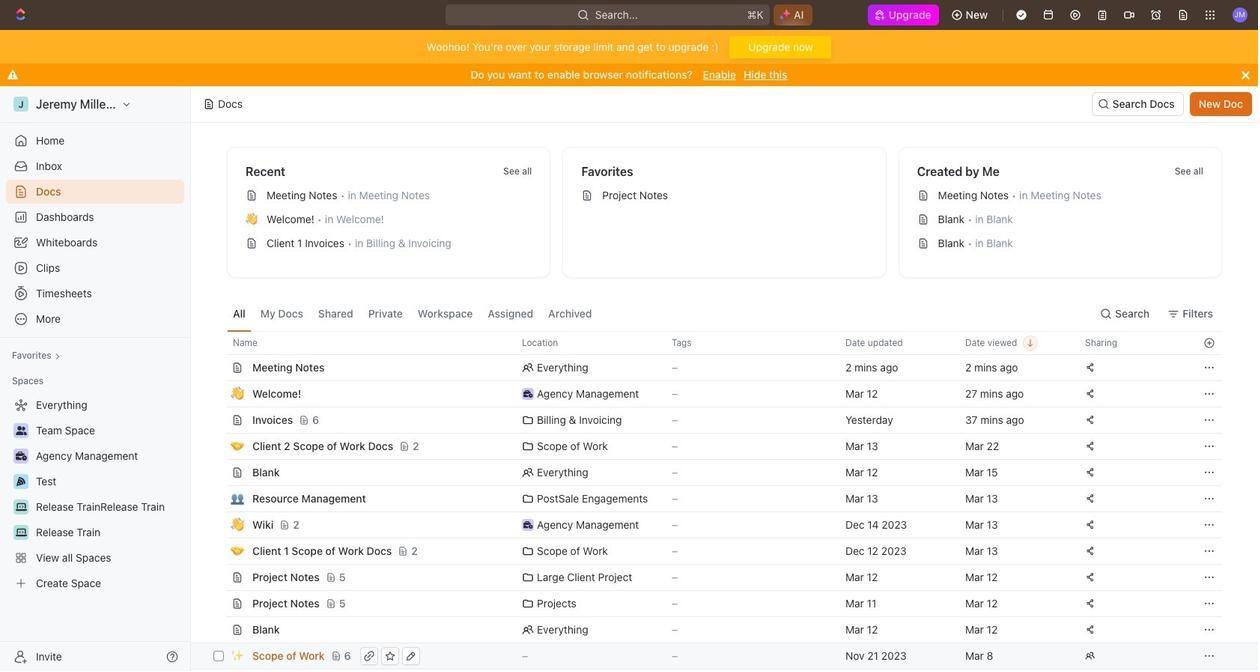 Task type: locate. For each thing, give the bounding box(es) containing it.
laptop code image
[[15, 528, 27, 537]]

cell
[[211, 670, 227, 671]]

1 row from the top
[[211, 331, 1223, 355]]

business time image
[[524, 390, 533, 398]]

business time image
[[15, 452, 27, 461], [524, 521, 533, 529]]

cell inside row
[[211, 670, 227, 671]]

sidebar navigation
[[0, 86, 194, 671]]

14 row from the top
[[211, 669, 1223, 671]]

1 horizontal spatial business time image
[[524, 521, 533, 529]]

4 row from the top
[[211, 407, 1223, 434]]

10 row from the top
[[211, 564, 1223, 591]]

pizza slice image
[[16, 477, 25, 486]]

12 row from the top
[[211, 617, 1223, 644]]

table
[[211, 331, 1223, 671]]

9 row from the top
[[211, 538, 1223, 565]]

tree
[[6, 393, 184, 596]]

11 row from the top
[[211, 590, 1223, 617]]

laptop code image
[[15, 503, 27, 512]]

0 horizontal spatial business time image
[[15, 452, 27, 461]]

7 row from the top
[[211, 485, 1223, 512]]

13 row from the top
[[211, 643, 1223, 670]]

0 vertical spatial business time image
[[15, 452, 27, 461]]

1 vertical spatial business time image
[[524, 521, 533, 529]]

user group image
[[15, 426, 27, 435]]

tab list
[[227, 296, 598, 331]]

row
[[211, 331, 1223, 355], [211, 354, 1223, 381], [211, 381, 1223, 408], [211, 407, 1223, 434], [211, 433, 1223, 460], [211, 459, 1223, 486], [211, 485, 1223, 512], [211, 512, 1223, 539], [211, 538, 1223, 565], [211, 564, 1223, 591], [211, 590, 1223, 617], [211, 617, 1223, 644], [211, 643, 1223, 670], [211, 669, 1223, 671]]

tree inside sidebar navigation
[[6, 393, 184, 596]]



Task type: vqa. For each thing, say whether or not it's contained in the screenshot.
alert
no



Task type: describe. For each thing, give the bounding box(es) containing it.
2 row from the top
[[211, 354, 1223, 381]]

8 row from the top
[[211, 512, 1223, 539]]

5 row from the top
[[211, 433, 1223, 460]]

6 row from the top
[[211, 459, 1223, 486]]

jeremy miller's workspace, , element
[[13, 97, 28, 112]]

3 row from the top
[[211, 381, 1223, 408]]



